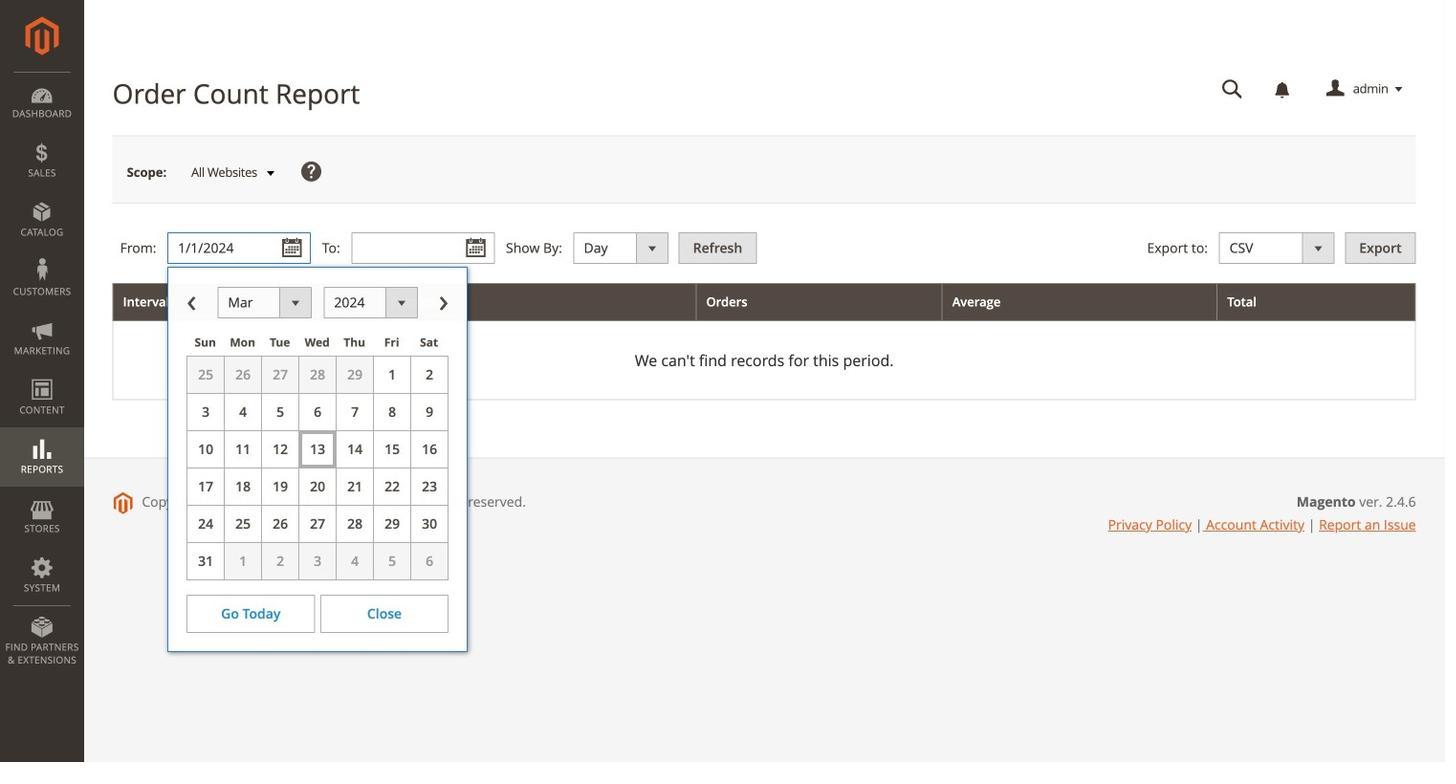 Task type: vqa. For each thing, say whether or not it's contained in the screenshot.
magento admin panel icon
yes



Task type: locate. For each thing, give the bounding box(es) containing it.
menu bar
[[0, 72, 84, 677]]

None text field
[[1209, 73, 1257, 106], [168, 233, 311, 264], [352, 233, 495, 264], [1209, 73, 1257, 106], [168, 233, 311, 264], [352, 233, 495, 264]]



Task type: describe. For each thing, give the bounding box(es) containing it.
magento admin panel image
[[25, 16, 59, 56]]



